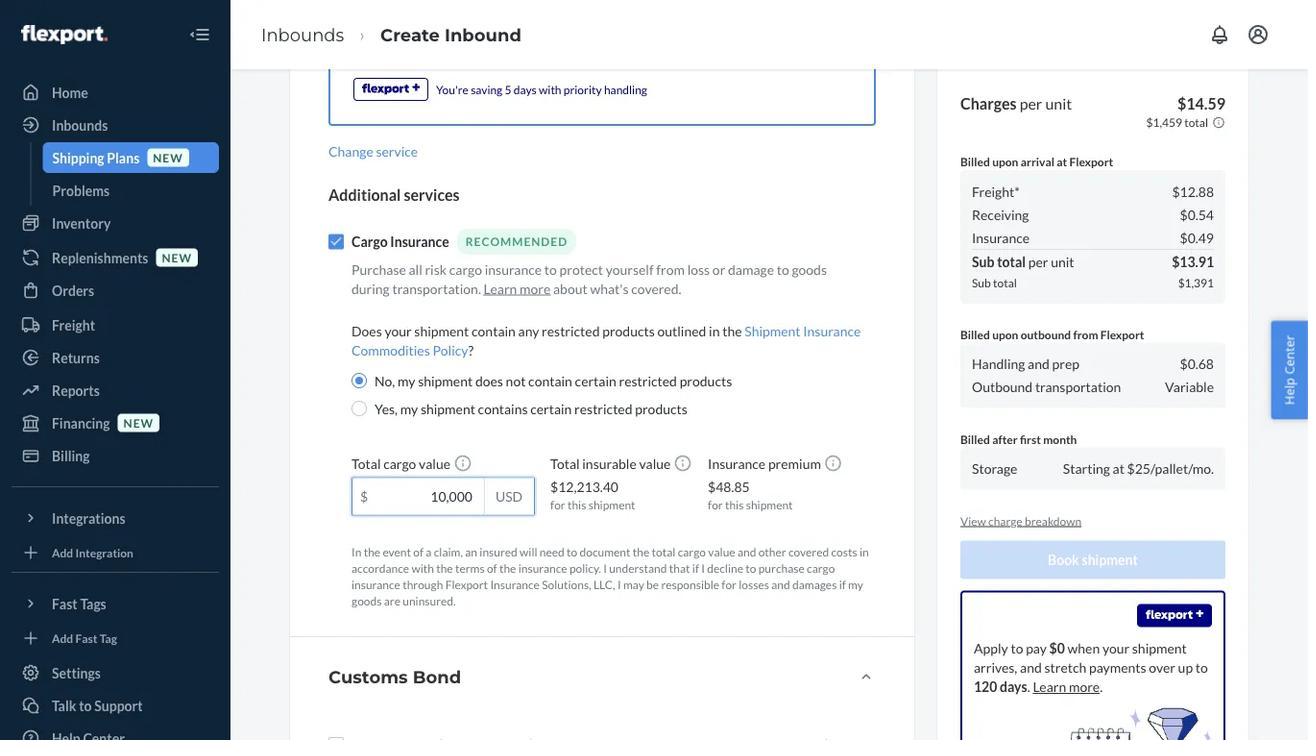 Task type: describe. For each thing, give the bounding box(es) containing it.
all
[[409, 261, 423, 277]]

insurance inside in the event of a claim, an insured will need to document the total cargo value and other covered costs in accordance with the terms of the insurance policy. i understand that if i decline to purchase cargo insurance through flexport insurance solutions, llc, i may be responsible for losses and damages if my goods are uninsured.
[[491, 577, 540, 591]]

Enter cargo value text field
[[353, 478, 484, 515]]

$48.85 for this shipment
[[708, 479, 793, 511]]

flexport for receiving
[[1070, 155, 1114, 169]]

for inside in the event of a claim, an insured will need to document the total cargo value and other covered costs in accordance with the terms of the insurance policy. i understand that if i decline to purchase cargo insurance through flexport insurance solutions, llc, i may be responsible for losses and damages if my goods are uninsured.
[[722, 577, 737, 591]]

need
[[540, 544, 565, 558]]

0 horizontal spatial of
[[414, 544, 424, 558]]

shipping
[[52, 149, 104, 166]]

financing
[[52, 415, 110, 431]]

sub for sub total
[[973, 276, 992, 290]]

in
[[352, 544, 362, 558]]

fast inside "link"
[[75, 631, 97, 645]]

new for replenishments
[[162, 250, 192, 264]]

products for does your shipment contain any restricted products outlined in the
[[603, 322, 655, 339]]

$1,391
[[1179, 276, 1215, 290]]

not
[[506, 372, 526, 389]]

restricted for any
[[542, 322, 600, 339]]

problems link
[[43, 175, 219, 206]]

for for $12,213.40
[[551, 497, 566, 511]]

this for $12,213.40
[[568, 497, 587, 511]]

tags
[[80, 595, 106, 612]]

will
[[520, 544, 538, 558]]

shipment inside $12,213.40 for this shipment
[[589, 497, 636, 511]]

new for financing
[[124, 416, 154, 430]]

understand
[[609, 561, 667, 575]]

$0
[[1050, 640, 1066, 657]]

0 vertical spatial per
[[1020, 94, 1043, 112]]

1 vertical spatial insurance
[[519, 561, 568, 575]]

0 horizontal spatial more
[[520, 280, 551, 296]]

2 vertical spatial insurance
[[352, 577, 401, 591]]

when your shipment arrives, and stretch payments over up to 120 days . learn more .
[[975, 640, 1209, 695]]

llc,
[[594, 577, 616, 591]]

view
[[961, 514, 987, 528]]

your for does
[[385, 322, 412, 339]]

0 vertical spatial if
[[693, 561, 700, 575]]

learn more about what's covered.
[[484, 280, 682, 296]]

that
[[670, 561, 691, 575]]

billed upon outbound from flexport
[[961, 327, 1145, 341]]

outlined
[[658, 322, 707, 339]]

0 horizontal spatial i
[[604, 561, 607, 575]]

damages
[[793, 577, 837, 591]]

0 horizontal spatial inbounds
[[52, 117, 108, 133]]

when
[[1068, 640, 1101, 657]]

create
[[381, 24, 440, 45]]

purchase all risk cargo insurance to protect yourself from loss or damage to goods during transportation.
[[352, 261, 828, 296]]

add fast tag
[[52, 631, 117, 645]]

cargo
[[352, 233, 388, 250]]

0 horizontal spatial learn
[[484, 280, 517, 296]]

accordance
[[352, 561, 410, 575]]

open notifications image
[[1209, 23, 1232, 46]]

$25/pallet/mo.
[[1128, 460, 1215, 477]]

from inside purchase all risk cargo insurance to protect yourself from loss or damage to goods during transportation.
[[657, 261, 685, 277]]

up
[[1179, 659, 1194, 676]]

responsible
[[662, 577, 720, 591]]

goods inside in the event of a claim, an insured will need to document the total cargo value and other covered costs in accordance with the terms of the insurance policy. i understand that if i decline to purchase cargo insurance through flexport insurance solutions, llc, i may be responsible for losses and damages if my goods are uninsured.
[[352, 594, 382, 608]]

book shipment button
[[961, 541, 1226, 579]]

shipping plans
[[52, 149, 140, 166]]

other
[[759, 544, 787, 558]]

cargo up the enter cargo value text field
[[384, 455, 417, 472]]

arrives,
[[975, 659, 1018, 676]]

inventory
[[52, 215, 111, 231]]

month
[[1044, 432, 1078, 446]]

risk
[[425, 261, 447, 277]]

apply to pay $0
[[975, 640, 1066, 657]]

$
[[360, 488, 368, 504]]

your for when
[[1103, 640, 1130, 657]]

change service
[[329, 143, 418, 159]]

restricted for certain
[[575, 400, 633, 417]]

open account menu image
[[1247, 23, 1271, 46]]

contains
[[478, 400, 528, 417]]

the down insured
[[500, 561, 516, 575]]

commodities
[[352, 342, 430, 358]]

total insurable value
[[551, 455, 674, 472]]

are
[[384, 594, 401, 608]]

total for sub total
[[994, 276, 1018, 290]]

my inside in the event of a claim, an insured will need to document the total cargo value and other covered costs in accordance with the terms of the insurance policy. i understand that if i decline to purchase cargo insurance through flexport insurance solutions, llc, i may be responsible for losses and damages if my goods are uninsured.
[[849, 577, 864, 591]]

120
[[975, 679, 998, 695]]

my for no,
[[398, 372, 416, 389]]

transportation
[[1036, 379, 1122, 395]]

1 vertical spatial restricted
[[619, 372, 677, 389]]

or
[[713, 261, 726, 277]]

1 horizontal spatial of
[[487, 561, 497, 575]]

0 vertical spatial certain
[[575, 372, 617, 389]]

to left pay
[[1011, 640, 1024, 657]]

receiving
[[973, 206, 1030, 223]]

upon for handling and prep
[[993, 327, 1019, 341]]

?
[[469, 342, 474, 358]]

add integration link
[[12, 541, 219, 564]]

cargo inside purchase all risk cargo insurance to protect yourself from loss or damage to goods during transportation.
[[450, 261, 482, 277]]

does
[[352, 322, 382, 339]]

talk to support button
[[12, 690, 219, 721]]

products for yes, my shipment contains certain restricted products
[[635, 400, 688, 417]]

in inside in the event of a claim, an insured will need to document the total cargo value and other covered costs in accordance with the terms of the insurance policy. i understand that if i decline to purchase cargo insurance through flexport insurance solutions, llc, i may be responsible for losses and damages if my goods are uninsured.
[[860, 544, 869, 558]]

$13.91
[[1173, 253, 1215, 270]]

0 horizontal spatial inbounds link
[[12, 110, 219, 140]]

arrival
[[1021, 155, 1055, 169]]

total for total insurable value
[[551, 455, 580, 472]]

total inside in the event of a claim, an insured will need to document the total cargo value and other covered costs in accordance with the terms of the insurance policy. i understand that if i decline to purchase cargo insurance through flexport insurance solutions, llc, i may be responsible for losses and damages if my goods are uninsured.
[[652, 544, 676, 558]]

1 vertical spatial products
[[680, 372, 733, 389]]

after
[[993, 432, 1018, 446]]

with inside in the event of a claim, an insured will need to document the total cargo value and other covered costs in accordance with the terms of the insurance policy. i understand that if i decline to purchase cargo insurance through flexport insurance solutions, llc, i may be responsible for losses and damages if my goods are uninsured.
[[412, 561, 434, 575]]

integrations
[[52, 510, 126, 526]]

breakdown
[[1025, 514, 1082, 528]]

change service link
[[329, 141, 876, 160]]

claim,
[[434, 544, 463, 558]]

add fast tag link
[[12, 627, 219, 650]]

covered.
[[632, 280, 682, 296]]

$14.59
[[1178, 94, 1226, 112]]

payments
[[1090, 659, 1147, 676]]

and left 'other'
[[738, 544, 757, 558]]

book
[[1049, 552, 1080, 568]]

and down purchase
[[772, 577, 791, 591]]

you're saving 5 days with priority handling
[[436, 82, 648, 96]]

value for cargo
[[419, 455, 451, 472]]

$0.68
[[1181, 356, 1215, 372]]

prep
[[1053, 356, 1080, 372]]

shipment down policy
[[418, 372, 473, 389]]

terms
[[455, 561, 485, 575]]

1 vertical spatial contain
[[529, 372, 573, 389]]

starting at $25/pallet/mo.
[[1064, 460, 1215, 477]]

2 horizontal spatial i
[[702, 561, 705, 575]]

my for yes,
[[401, 400, 418, 417]]

additional services
[[329, 185, 460, 204]]

add for add fast tag
[[52, 631, 73, 645]]

insurance inside purchase all risk cargo insurance to protect yourself from loss or damage to goods during transportation.
[[485, 261, 542, 277]]

outbound transportation
[[973, 379, 1122, 395]]

customs bond
[[329, 666, 462, 687]]

1 vertical spatial per
[[1029, 253, 1049, 270]]

priority
[[564, 82, 602, 96]]

new for shipping plans
[[153, 150, 183, 164]]

center
[[1282, 335, 1299, 374]]

inbound
[[445, 24, 522, 45]]

0 vertical spatial unit
[[1046, 94, 1073, 112]]

billed after first month
[[961, 432, 1078, 446]]

variable
[[1166, 379, 1215, 395]]

solutions,
[[542, 577, 592, 591]]

insurance up all
[[391, 233, 450, 250]]

no,
[[375, 372, 395, 389]]

transportation.
[[393, 280, 481, 296]]

0 vertical spatial contain
[[472, 322, 516, 339]]



Task type: locate. For each thing, give the bounding box(es) containing it.
add left integration
[[52, 545, 73, 559]]

flexport right arrival
[[1070, 155, 1114, 169]]

0 horizontal spatial your
[[385, 322, 412, 339]]

1 horizontal spatial total
[[551, 455, 580, 472]]

total for total cargo value
[[352, 455, 381, 472]]

breadcrumbs navigation
[[246, 7, 537, 63]]

1 vertical spatial your
[[1103, 640, 1130, 657]]

total for $1,459 total
[[1185, 115, 1209, 129]]

fast left the "tag"
[[75, 631, 97, 645]]

2 vertical spatial restricted
[[575, 400, 633, 417]]

learn more link up the any
[[484, 280, 551, 296]]

if right "that"
[[693, 561, 700, 575]]

settings
[[52, 665, 101, 681]]

from up covered.
[[657, 261, 685, 277]]

shipment inside button
[[1083, 552, 1139, 568]]

2 upon from the top
[[993, 327, 1019, 341]]

fast inside dropdown button
[[52, 595, 78, 612]]

handling
[[604, 82, 648, 96]]

inbounds
[[261, 24, 344, 45], [52, 117, 108, 133]]

to inside button
[[79, 697, 92, 714]]

2 billed from the top
[[961, 327, 991, 341]]

0 horizontal spatial at
[[1057, 155, 1068, 169]]

1 vertical spatial inbounds link
[[12, 110, 219, 140]]

1 vertical spatial at
[[1113, 460, 1125, 477]]

your inside when your shipment arrives, and stretch payments over up to 120 days . learn more .
[[1103, 640, 1130, 657]]

if
[[693, 561, 700, 575], [840, 577, 846, 591]]

1 vertical spatial if
[[840, 577, 846, 591]]

billing
[[52, 447, 90, 464]]

1 horizontal spatial from
[[1074, 327, 1099, 341]]

new right 'plans'
[[153, 150, 183, 164]]

cargo up "that"
[[678, 544, 706, 558]]

upon up the handling
[[993, 327, 1019, 341]]

if right damages
[[840, 577, 846, 591]]

shipment down insurance premium
[[746, 497, 793, 511]]

0 vertical spatial inbounds
[[261, 24, 344, 45]]

. down payments
[[1101, 679, 1103, 695]]

for for $48.85
[[708, 497, 723, 511]]

$12,213.40
[[551, 479, 619, 495]]

5
[[505, 82, 512, 96]]

2 vertical spatial products
[[635, 400, 688, 417]]

1 horizontal spatial in
[[860, 544, 869, 558]]

of down insured
[[487, 561, 497, 575]]

support
[[94, 697, 143, 714]]

0 vertical spatial in
[[709, 322, 720, 339]]

2 this from the left
[[726, 497, 744, 511]]

2 vertical spatial billed
[[961, 432, 991, 446]]

decline
[[708, 561, 744, 575]]

this inside $48.85 for this shipment
[[726, 497, 744, 511]]

1 . from the left
[[1028, 679, 1031, 695]]

my down costs
[[849, 577, 864, 591]]

None radio
[[352, 373, 367, 388], [352, 401, 367, 416], [352, 373, 367, 388], [352, 401, 367, 416]]

with left priority
[[539, 82, 562, 96]]

outbound
[[973, 379, 1033, 395]]

uninsured.
[[403, 594, 456, 608]]

upon for freight*
[[993, 155, 1019, 169]]

your up commodities
[[385, 322, 412, 339]]

certain down shipment insurance commodities policy link
[[575, 372, 617, 389]]

shipment down does
[[421, 400, 476, 417]]

i
[[604, 561, 607, 575], [702, 561, 705, 575], [618, 577, 621, 591]]

per right charges
[[1020, 94, 1043, 112]]

1 vertical spatial of
[[487, 561, 497, 575]]

insurance down the recommended
[[485, 261, 542, 277]]

and up outbound transportation
[[1028, 356, 1050, 372]]

0 vertical spatial inbounds link
[[261, 24, 344, 45]]

in
[[709, 322, 720, 339], [860, 544, 869, 558]]

more down stretch
[[1070, 679, 1101, 695]]

your up payments
[[1103, 640, 1130, 657]]

billed upon arrival at flexport
[[961, 155, 1114, 169]]

days right "5"
[[514, 82, 537, 96]]

0 vertical spatial from
[[657, 261, 685, 277]]

0 vertical spatial your
[[385, 322, 412, 339]]

to inside when your shipment arrives, and stretch payments over up to 120 days . learn more .
[[1196, 659, 1209, 676]]

create inbound link
[[381, 24, 522, 45]]

learn inside when your shipment arrives, and stretch payments over up to 120 days . learn more .
[[1034, 679, 1067, 695]]

0 vertical spatial learn more link
[[484, 280, 551, 296]]

i down document
[[604, 561, 607, 575]]

2 total from the left
[[551, 455, 580, 472]]

0 horizontal spatial value
[[419, 455, 451, 472]]

insurance inside shipment insurance commodities policy
[[804, 322, 861, 339]]

in right outlined
[[709, 322, 720, 339]]

new
[[153, 150, 183, 164], [162, 250, 192, 264], [124, 416, 154, 430]]

$12,213.40 for this shipment
[[551, 479, 636, 511]]

for inside $48.85 for this shipment
[[708, 497, 723, 511]]

learn
[[484, 280, 517, 296], [1034, 679, 1067, 695]]

billed left after
[[961, 432, 991, 446]]

reports link
[[12, 375, 219, 406]]

1 horizontal spatial i
[[618, 577, 621, 591]]

1 sub from the top
[[973, 253, 995, 270]]

shipment inside when your shipment arrives, and stretch payments over up to 120 days . learn more .
[[1133, 640, 1188, 657]]

total up "that"
[[652, 544, 676, 558]]

1 vertical spatial learn more link
[[1034, 679, 1101, 695]]

1 upon from the top
[[993, 155, 1019, 169]]

for down $12,213.40
[[551, 497, 566, 511]]

total for sub total per unit
[[998, 253, 1026, 270]]

1 vertical spatial new
[[162, 250, 192, 264]]

value
[[419, 455, 451, 472], [640, 455, 671, 472], [709, 544, 736, 558]]

0 horizontal spatial learn more link
[[484, 280, 551, 296]]

in right costs
[[860, 544, 869, 558]]

saving
[[471, 82, 503, 96]]

close navigation image
[[188, 23, 211, 46]]

1 horizontal spatial inbounds
[[261, 24, 344, 45]]

view charge breakdown button
[[961, 513, 1226, 529]]

this down $48.85
[[726, 497, 744, 511]]

total up sub total
[[998, 253, 1026, 270]]

contain up yes, my shipment contains certain restricted products
[[529, 372, 573, 389]]

1 horizontal spatial this
[[726, 497, 744, 511]]

reports
[[52, 382, 100, 398]]

0 vertical spatial of
[[414, 544, 424, 558]]

insurance down accordance
[[352, 577, 401, 591]]

my right yes,
[[401, 400, 418, 417]]

fast tags button
[[12, 588, 219, 619]]

0 horizontal spatial .
[[1028, 679, 1031, 695]]

in the event of a claim, an insured will need to document the total cargo value and other covered costs in accordance with the terms of the insurance policy. i understand that if i decline to purchase cargo insurance through flexport insurance solutions, llc, i may be responsible for losses and damages if my goods are uninsured.
[[352, 544, 869, 608]]

purchase
[[759, 561, 805, 575]]

0 vertical spatial with
[[539, 82, 562, 96]]

restricted down shipment insurance commodities policy
[[619, 372, 677, 389]]

billed for freight*
[[961, 155, 991, 169]]

settings link
[[12, 657, 219, 688]]

no, my shipment does not contain certain restricted products
[[375, 372, 733, 389]]

i up responsible
[[702, 561, 705, 575]]

fast tags
[[52, 595, 106, 612]]

0 vertical spatial add
[[52, 545, 73, 559]]

0 horizontal spatial in
[[709, 322, 720, 339]]

sub down sub total per unit
[[973, 276, 992, 290]]

days down the arrives,
[[1001, 679, 1028, 695]]

1 billed from the top
[[961, 155, 991, 169]]

value for insurable
[[640, 455, 671, 472]]

0 vertical spatial upon
[[993, 155, 1019, 169]]

2 sub from the top
[[973, 276, 992, 290]]

$12.88
[[1173, 183, 1215, 200]]

1 vertical spatial learn
[[1034, 679, 1067, 695]]

per down "receiving"
[[1029, 253, 1049, 270]]

0 horizontal spatial this
[[568, 497, 587, 511]]

loss
[[688, 261, 710, 277]]

through
[[403, 577, 443, 591]]

a
[[426, 544, 432, 558]]

flexport up transportation
[[1101, 327, 1145, 341]]

insurance down "need"
[[519, 561, 568, 575]]

sub total
[[973, 276, 1018, 290]]

0 vertical spatial insurance
[[485, 261, 542, 277]]

products up total insurable value
[[635, 400, 688, 417]]

0 horizontal spatial from
[[657, 261, 685, 277]]

upon
[[993, 155, 1019, 169], [993, 327, 1019, 341]]

total cargo value
[[352, 455, 453, 472]]

to up losses on the bottom right of page
[[746, 561, 757, 575]]

2 add from the top
[[52, 631, 73, 645]]

inbounds inside breadcrumbs navigation
[[261, 24, 344, 45]]

goods inside purchase all risk cargo insurance to protect yourself from loss or damage to goods during transportation.
[[792, 261, 828, 277]]

tag
[[100, 631, 117, 645]]

and down pay
[[1021, 659, 1043, 676]]

certain down no, my shipment does not contain certain restricted products
[[531, 400, 572, 417]]

talk to support
[[52, 697, 143, 714]]

unit up arrival
[[1046, 94, 1073, 112]]

help center button
[[1272, 321, 1309, 419]]

0 horizontal spatial goods
[[352, 594, 382, 608]]

1 horizontal spatial value
[[640, 455, 671, 472]]

billed for handling and prep
[[961, 327, 991, 341]]

0 horizontal spatial total
[[352, 455, 381, 472]]

1 vertical spatial in
[[860, 544, 869, 558]]

learn down the recommended
[[484, 280, 517, 296]]

flexport inside in the event of a claim, an insured will need to document the total cargo value and other covered costs in accordance with the terms of the insurance policy. i understand that if i decline to purchase cargo insurance through flexport insurance solutions, llc, i may be responsible for losses and damages if my goods are uninsured.
[[446, 577, 488, 591]]

what's
[[591, 280, 629, 296]]

1 vertical spatial billed
[[961, 327, 991, 341]]

usd
[[496, 488, 523, 504]]

shipment inside $48.85 for this shipment
[[746, 497, 793, 511]]

days inside when your shipment arrives, and stretch payments over up to 120 days . learn more .
[[1001, 679, 1028, 695]]

0 horizontal spatial contain
[[472, 322, 516, 339]]

1 horizontal spatial if
[[840, 577, 846, 591]]

shipment
[[745, 322, 801, 339]]

0 horizontal spatial days
[[514, 82, 537, 96]]

the up understand
[[633, 544, 650, 558]]

1 horizontal spatial .
[[1101, 679, 1103, 695]]

total down sub total per unit
[[994, 276, 1018, 290]]

0 vertical spatial at
[[1057, 155, 1068, 169]]

add up settings
[[52, 631, 73, 645]]

contain up ?
[[472, 322, 516, 339]]

charges per unit
[[961, 94, 1073, 112]]

yes, my shipment contains certain restricted products
[[375, 400, 688, 417]]

value inside in the event of a claim, an insured will need to document the total cargo value and other covered costs in accordance with the terms of the insurance policy. i understand that if i decline to purchase cargo insurance through flexport insurance solutions, llc, i may be responsible for losses and damages if my goods are uninsured.
[[709, 544, 736, 558]]

at right arrival
[[1057, 155, 1068, 169]]

0 vertical spatial products
[[603, 322, 655, 339]]

0 vertical spatial days
[[514, 82, 537, 96]]

shipment down $12,213.40
[[589, 497, 636, 511]]

products down what's
[[603, 322, 655, 339]]

cargo right risk
[[450, 261, 482, 277]]

1 horizontal spatial with
[[539, 82, 562, 96]]

the right in
[[364, 544, 381, 558]]

you're
[[436, 82, 469, 96]]

and inside when your shipment arrives, and stretch payments over up to 120 days . learn more .
[[1021, 659, 1043, 676]]

learn more link down stretch
[[1034, 679, 1101, 695]]

during
[[352, 280, 390, 296]]

0 vertical spatial more
[[520, 280, 551, 296]]

1 horizontal spatial your
[[1103, 640, 1130, 657]]

restricted
[[542, 322, 600, 339], [619, 372, 677, 389], [575, 400, 633, 417]]

1 vertical spatial more
[[1070, 679, 1101, 695]]

talk
[[52, 697, 76, 714]]

to right up
[[1196, 659, 1209, 676]]

orders
[[52, 282, 94, 298]]

1 vertical spatial fast
[[75, 631, 97, 645]]

1 horizontal spatial inbounds link
[[261, 24, 344, 45]]

total down $14.59
[[1185, 115, 1209, 129]]

orders link
[[12, 275, 219, 306]]

1 vertical spatial sub
[[973, 276, 992, 290]]

charge
[[989, 514, 1023, 528]]

total up $12,213.40
[[551, 455, 580, 472]]

goods left are
[[352, 594, 382, 608]]

sub for sub total per unit
[[973, 253, 995, 270]]

home link
[[12, 77, 219, 108]]

to right talk
[[79, 697, 92, 714]]

i left may
[[618, 577, 621, 591]]

1 vertical spatial unit
[[1052, 253, 1075, 270]]

1 vertical spatial upon
[[993, 327, 1019, 341]]

the down 'claim,'
[[437, 561, 453, 575]]

1 horizontal spatial days
[[1001, 679, 1028, 695]]

None checkbox
[[329, 234, 344, 249], [329, 737, 344, 740], [329, 234, 344, 249], [329, 737, 344, 740]]

for down the decline at right bottom
[[722, 577, 737, 591]]

0 horizontal spatial if
[[693, 561, 700, 575]]

0 vertical spatial new
[[153, 150, 183, 164]]

cargo up damages
[[807, 561, 836, 575]]

0 horizontal spatial certain
[[531, 400, 572, 417]]

handling and prep
[[973, 356, 1080, 372]]

of left a
[[414, 544, 424, 558]]

1 horizontal spatial more
[[1070, 679, 1101, 695]]

fast left the tags
[[52, 595, 78, 612]]

fast
[[52, 595, 78, 612], [75, 631, 97, 645]]

0 vertical spatial billed
[[961, 155, 991, 169]]

1 vertical spatial with
[[412, 561, 434, 575]]

any
[[519, 322, 540, 339]]

goods right damage
[[792, 261, 828, 277]]

at
[[1057, 155, 1068, 169], [1113, 460, 1125, 477]]

the left the shipment on the right top of page
[[723, 322, 742, 339]]

products down outlined
[[680, 372, 733, 389]]

add for add integration
[[52, 545, 73, 559]]

this for $48.85
[[726, 497, 744, 511]]

2 . from the left
[[1101, 679, 1103, 695]]

1 horizontal spatial goods
[[792, 261, 828, 277]]

1 vertical spatial my
[[401, 400, 418, 417]]

1 horizontal spatial at
[[1113, 460, 1125, 477]]

sub total per unit
[[973, 253, 1075, 270]]

premium
[[769, 455, 822, 472]]

$48.85
[[708, 479, 750, 495]]

0 vertical spatial restricted
[[542, 322, 600, 339]]

replenishments
[[52, 249, 148, 266]]

add inside "link"
[[52, 631, 73, 645]]

about
[[554, 280, 588, 296]]

yes,
[[375, 400, 398, 417]]

insurance up $48.85
[[708, 455, 766, 472]]

be
[[647, 577, 659, 591]]

at right starting
[[1113, 460, 1125, 477]]

flexport for outbound transportation
[[1101, 327, 1145, 341]]

for down $48.85
[[708, 497, 723, 511]]

.
[[1028, 679, 1031, 695], [1101, 679, 1103, 695]]

apply
[[975, 640, 1009, 657]]

insurance down "receiving"
[[973, 229, 1030, 246]]

customs
[[329, 666, 408, 687]]

3 billed from the top
[[961, 432, 991, 446]]

shipment down view charge breakdown button
[[1083, 552, 1139, 568]]

2 vertical spatial flexport
[[446, 577, 488, 591]]

0 horizontal spatial with
[[412, 561, 434, 575]]

insurance right the shipment on the right top of page
[[804, 322, 861, 339]]

billed up the handling
[[961, 327, 991, 341]]

1 vertical spatial from
[[1074, 327, 1099, 341]]

freight
[[52, 317, 95, 333]]

0 vertical spatial goods
[[792, 261, 828, 277]]

0 vertical spatial flexport
[[1070, 155, 1114, 169]]

2 horizontal spatial value
[[709, 544, 736, 558]]

restricted up insurable
[[575, 400, 633, 417]]

this
[[568, 497, 587, 511], [726, 497, 744, 511]]

problems
[[52, 182, 110, 198]]

total up "$"
[[352, 455, 381, 472]]

value right insurable
[[640, 455, 671, 472]]

shipment up policy
[[415, 322, 469, 339]]

0 vertical spatial my
[[398, 372, 416, 389]]

1 horizontal spatial learn
[[1034, 679, 1067, 695]]

1 vertical spatial goods
[[352, 594, 382, 608]]

upon up freight*
[[993, 155, 1019, 169]]

stretch
[[1045, 659, 1087, 676]]

freight*
[[973, 183, 1020, 200]]

losses
[[739, 577, 770, 591]]

to right damage
[[777, 261, 790, 277]]

1 horizontal spatial learn more link
[[1034, 679, 1101, 695]]

event
[[383, 544, 411, 558]]

this inside $12,213.40 for this shipment
[[568, 497, 587, 511]]

2 vertical spatial my
[[849, 577, 864, 591]]

change
[[329, 143, 374, 159]]

unit up billed upon outbound from flexport
[[1052, 253, 1075, 270]]

my right no,
[[398, 372, 416, 389]]

$1,459 total
[[1147, 115, 1209, 129]]

value up the enter cargo value text field
[[419, 455, 451, 472]]

billed up freight*
[[961, 155, 991, 169]]

from up prep
[[1074, 327, 1099, 341]]

more inside when your shipment arrives, and stretch payments over up to 120 days . learn more .
[[1070, 679, 1101, 695]]

flexport down terms on the bottom left of the page
[[446, 577, 488, 591]]

1 add from the top
[[52, 545, 73, 559]]

1 this from the left
[[568, 497, 587, 511]]

1 vertical spatial certain
[[531, 400, 572, 417]]

flexport logo image
[[21, 25, 107, 44]]

1 vertical spatial flexport
[[1101, 327, 1145, 341]]

shipment up over
[[1133, 640, 1188, 657]]

to up about
[[545, 261, 557, 277]]

1 vertical spatial days
[[1001, 679, 1028, 695]]

1 horizontal spatial contain
[[529, 372, 573, 389]]

1 vertical spatial add
[[52, 631, 73, 645]]

to right "need"
[[567, 544, 578, 558]]

for inside $12,213.40 for this shipment
[[551, 497, 566, 511]]

1 total from the left
[[352, 455, 381, 472]]

costs
[[832, 544, 858, 558]]



Task type: vqa. For each thing, say whether or not it's contained in the screenshot.
Book shipment "button" on the bottom
yes



